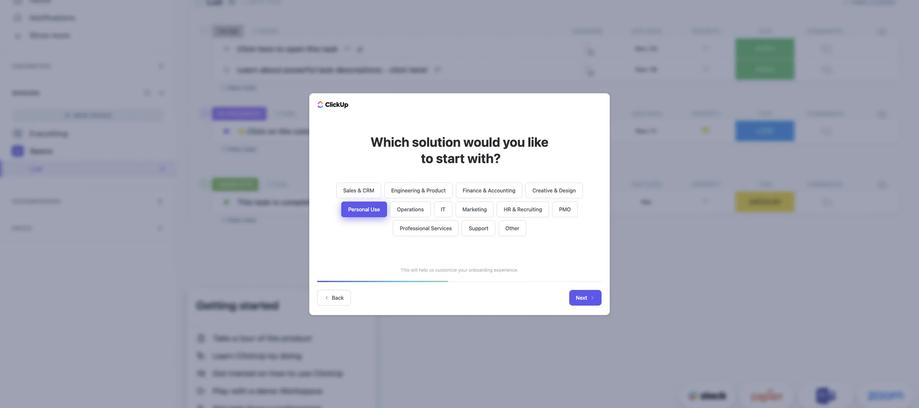 Task type: vqa. For each thing, say whether or not it's contained in the screenshot.
This
yes



Task type: describe. For each thing, give the bounding box(es) containing it.
hr
[[504, 207, 511, 213]]

finance
[[463, 188, 482, 194]]

clickup logo image
[[318, 101, 349, 109]]

sales
[[343, 188, 357, 194]]

back
[[332, 295, 344, 301]]

marketing button
[[456, 202, 494, 218]]

next
[[576, 295, 588, 301]]

creative & design button
[[526, 183, 583, 199]]

& for engineering
[[422, 188, 425, 194]]

operations button
[[390, 202, 431, 218]]

hr & recruiting
[[504, 207, 543, 213]]

engineering & product
[[392, 188, 446, 194]]

& for hr
[[513, 207, 516, 213]]

experience.
[[494, 268, 519, 273]]

& for creative
[[554, 188, 558, 194]]

it button
[[434, 202, 453, 218]]

sales & crm
[[343, 188, 375, 194]]

this
[[401, 268, 410, 273]]

creative & design
[[533, 188, 576, 194]]

hr & recruiting button
[[497, 202, 549, 218]]

personal
[[348, 207, 370, 213]]

like
[[528, 134, 549, 150]]

crm
[[363, 188, 375, 194]]

design
[[559, 188, 576, 194]]

professional services
[[400, 226, 452, 232]]

support
[[469, 226, 489, 232]]

marketing
[[463, 207, 487, 213]]



Task type: locate. For each thing, give the bounding box(es) containing it.
use
[[371, 207, 380, 213]]

other
[[506, 226, 520, 232]]

to
[[421, 151, 434, 166]]

onboarding
[[469, 268, 493, 273]]

personal use button
[[342, 202, 387, 218]]

help
[[419, 268, 428, 273]]

&
[[358, 188, 362, 194], [422, 188, 425, 194], [483, 188, 487, 194], [554, 188, 558, 194], [513, 207, 516, 213]]

recruiting
[[518, 207, 543, 213]]

with?
[[468, 151, 501, 166]]

& for sales
[[358, 188, 362, 194]]

finance & accounting
[[463, 188, 516, 194]]

creative
[[533, 188, 553, 194]]

your
[[459, 268, 468, 273]]

back button
[[317, 290, 351, 306]]

operations
[[397, 207, 424, 213]]

sales & crm button
[[337, 183, 381, 199]]

solution
[[412, 134, 461, 150]]

other button
[[499, 221, 527, 236]]

this will help us customize your onboarding experience.
[[401, 268, 519, 273]]

support button
[[462, 221, 496, 236]]

& right 'finance'
[[483, 188, 487, 194]]

us
[[429, 268, 434, 273]]

which
[[371, 134, 410, 150]]

you
[[503, 134, 525, 150]]

engineering
[[392, 188, 420, 194]]

accounting
[[488, 188, 516, 194]]

engineering & product button
[[385, 183, 453, 199]]

professional services button
[[393, 221, 459, 236]]

customize
[[436, 268, 457, 273]]

personal use
[[348, 207, 380, 213]]

would
[[464, 134, 501, 150]]

will
[[411, 268, 418, 273]]

& inside 'button'
[[554, 188, 558, 194]]

next button
[[570, 290, 602, 306]]

start
[[436, 151, 465, 166]]

pmo button
[[553, 202, 578, 218]]

& left the design
[[554, 188, 558, 194]]

& for finance
[[483, 188, 487, 194]]

it
[[441, 207, 446, 213]]

& left 'product'
[[422, 188, 425, 194]]

professional
[[400, 226, 430, 232]]

product
[[427, 188, 446, 194]]

& right hr
[[513, 207, 516, 213]]

pmo
[[560, 207, 571, 213]]

finance & accounting button
[[456, 183, 523, 199]]

which solution would you like to start with?
[[371, 134, 549, 166]]

& left crm
[[358, 188, 362, 194]]

services
[[431, 226, 452, 232]]



